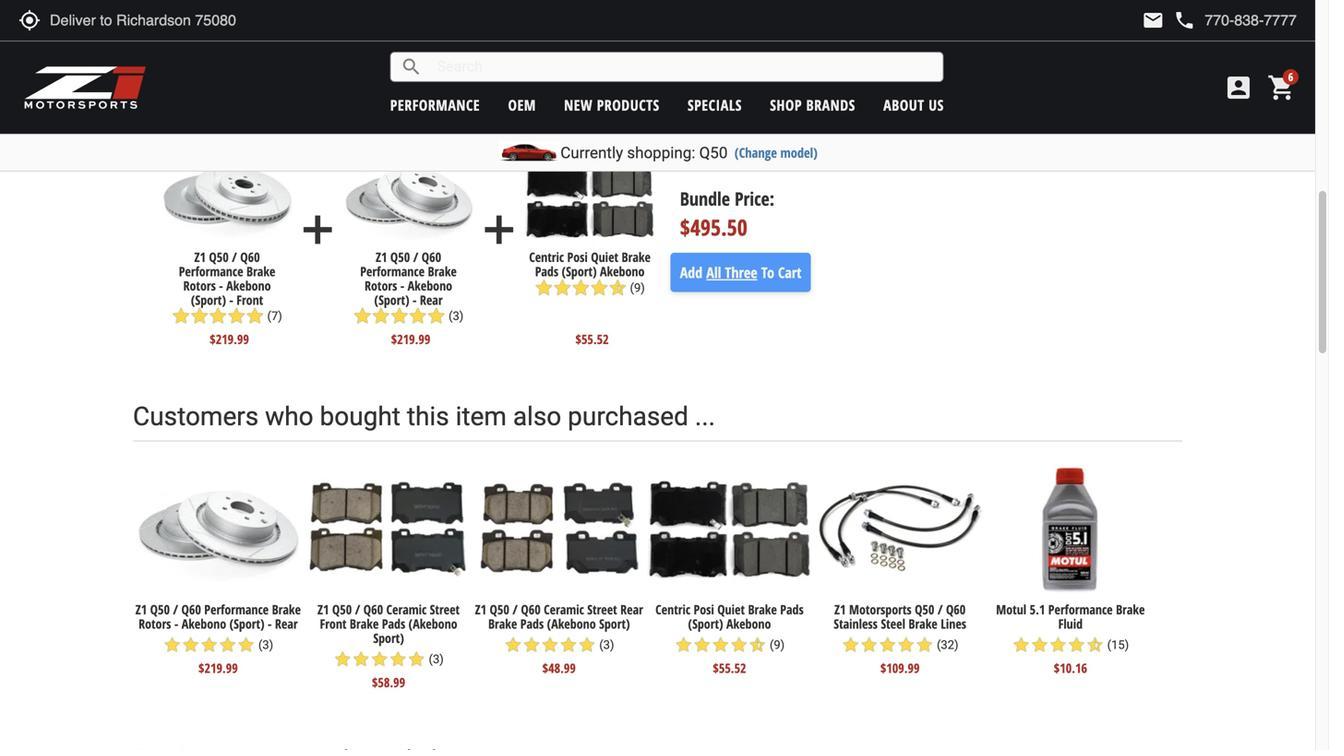 Task type: describe. For each thing, give the bounding box(es) containing it.
specials
[[688, 95, 742, 115]]

rotors for rear
[[183, 277, 216, 294]]

motorsports
[[849, 601, 912, 619]]

(32)
[[937, 638, 959, 652]]

shopping:
[[627, 144, 695, 162]]

akebono inside "centric posi quiet brake pads (sport) akebono star star star star star_half (9) $55.52"
[[726, 615, 771, 633]]

currently shopping: q50 (change model)
[[561, 144, 818, 162]]

ceramic for z1 q50 / q60 ceramic street front brake pads (akebono sport) star star star star star (3) $58.99
[[386, 601, 427, 619]]

$55.52 inside "centric posi quiet brake pads (sport) akebono star star star star star_half (9) $55.52"
[[713, 659, 746, 677]]

frequently bought together
[[133, 48, 450, 79]]

star_half for centric posi quiet brake pads (sport) akebono star star star star star_half (9)
[[609, 279, 627, 297]]

quiet for centric posi quiet brake pads (sport) akebono star star star star star_half (9)
[[591, 248, 619, 266]]

brake inside motul 5.1 performance brake fluid star star star star star_half (15) $10.16
[[1116, 601, 1145, 619]]

1 horizontal spatial z1 q50 / q60 performance brake rotors - akebono (sport) - rear star star star star star (3) $219.99
[[353, 248, 464, 348]]

akebono inside centric posi quiet brake pads (sport) akebono star star star star star_half (9)
[[600, 263, 645, 280]]

brands
[[806, 95, 855, 115]]

pads inside "centric posi quiet brake pads (sport) akebono star star star star star_half (9) $55.52"
[[780, 601, 804, 619]]

purchased
[[568, 402, 689, 432]]

z1 q50 / q60 ceramic street front brake pads (akebono sport) star star star star star (3) $58.99
[[318, 601, 460, 691]]

lines
[[941, 615, 966, 633]]

cart
[[778, 262, 802, 282]]

brake inside z1 motorsports q50 / q60 stainless steel brake lines star star star star star (32) $109.99
[[909, 615, 938, 633]]

new
[[564, 95, 593, 115]]

together
[[347, 48, 450, 79]]

specials link
[[688, 95, 742, 115]]

shop brands link
[[770, 95, 855, 115]]

item
[[456, 402, 507, 432]]

bought
[[259, 48, 342, 79]]

(9) for centric posi quiet brake pads (sport) akebono star star star star star_half (9) $55.52
[[770, 638, 785, 652]]

front inside z1 q50 / q60 ceramic street front brake pads (akebono sport) star star star star star (3) $58.99
[[320, 615, 347, 633]]

who
[[265, 402, 313, 432]]

also
[[513, 402, 561, 432]]

price:
[[735, 186, 775, 211]]

q60 inside z1 q50 / q60 ceramic street front brake pads (akebono sport) star star star star star (3) $58.99
[[364, 601, 383, 619]]

1 vertical spatial z1 q50 / q60 performance brake rotors - akebono (sport) - rear star star star star star (3) $219.99
[[135, 601, 301, 677]]

(akebono for z1 q50 / q60 ceramic street front brake pads (akebono sport) star star star star star (3) $58.99
[[409, 615, 458, 633]]

performance
[[390, 95, 480, 115]]

z1 inside z1 q50 / q60 ceramic street front brake pads (akebono sport) star star star star star (3) $58.99
[[318, 601, 329, 619]]

(akebono for z1 q50 / q60 ceramic street rear brake pads (akebono sport) star star star star star (3) $48.99
[[547, 615, 596, 633]]

phone link
[[1174, 9, 1297, 31]]

z1 q50 / q60 performance brake rotors - akebono (sport) - front star star star star star (7) $219.99
[[172, 248, 282, 348]]

account_box
[[1224, 73, 1254, 102]]

/ inside z1 q50 / q60 performance brake rotors - akebono (sport) - front star star star star star (7) $219.99
[[232, 248, 237, 266]]

q60 inside z1 q50 / q60 performance brake rotors - akebono (sport) - front star star star star star (7) $219.99
[[240, 248, 260, 266]]

(3) inside z1 q50 / q60 ceramic street front brake pads (akebono sport) star star star star star (3) $58.99
[[429, 652, 444, 666]]

bundle
[[680, 186, 730, 211]]

pads inside z1 q50 / q60 ceramic street front brake pads (akebono sport) star star star star star (3) $58.99
[[382, 615, 405, 633]]

fluid
[[1058, 615, 1083, 633]]

z1 q50 / q60 ceramic street rear brake pads (akebono sport) star star star star star (3) $48.99
[[475, 601, 643, 677]]

(9) for centric posi quiet brake pads (sport) akebono star star star star star_half (9)
[[630, 281, 645, 295]]

(sport) inside centric posi quiet brake pads (sport) akebono star star star star star_half (9)
[[562, 263, 597, 280]]

quiet for centric posi quiet brake pads (sport) akebono star star star star star_half (9) $55.52
[[717, 601, 745, 619]]

centric for centric posi quiet brake pads (sport) akebono star star star star star_half (9)
[[529, 248, 564, 266]]

three
[[725, 262, 757, 282]]

customers
[[133, 402, 259, 432]]

rear inside z1 q50 / q60 ceramic street rear brake pads (akebono sport) star star star star star (3) $48.99
[[620, 601, 643, 619]]

account_box link
[[1219, 73, 1258, 102]]

$48.99
[[542, 659, 576, 677]]

about us
[[883, 95, 944, 115]]

oem
[[508, 95, 536, 115]]

front inside z1 q50 / q60 performance brake rotors - akebono (sport) - front star star star star star (7) $219.99
[[237, 291, 263, 309]]

5.1
[[1030, 601, 1045, 619]]

brake inside z1 q50 / q60 ceramic street rear brake pads (akebono sport) star star star star star (3) $48.99
[[488, 615, 517, 633]]

q50 inside z1 q50 / q60 ceramic street rear brake pads (akebono sport) star star star star star (3) $48.99
[[490, 601, 509, 619]]

mail
[[1142, 9, 1164, 31]]

bundle price: $495.50
[[680, 186, 775, 242]]

oem link
[[508, 95, 536, 115]]

brake inside z1 q50 / q60 ceramic street front brake pads (akebono sport) star star star star star (3) $58.99
[[350, 615, 379, 633]]

mail link
[[1142, 9, 1164, 31]]

motul 5.1 performance brake fluid star star star star star_half (15) $10.16
[[996, 601, 1145, 677]]

z1 inside z1 q50 / q60 ceramic street rear brake pads (akebono sport) star star star star star (3) $48.99
[[475, 601, 487, 619]]

street for z1 q50 / q60 ceramic street rear brake pads (akebono sport) star star star star star (3) $48.99
[[587, 601, 617, 619]]

$58.99
[[372, 674, 405, 691]]

pads inside z1 q50 / q60 ceramic street rear brake pads (akebono sport) star star star star star (3) $48.99
[[520, 615, 544, 633]]

performance inside motul 5.1 performance brake fluid star star star star star_half (15) $10.16
[[1048, 601, 1113, 619]]

(sport) inside z1 q50 / q60 performance brake rotors - akebono (sport) - front star star star star star (7) $219.99
[[191, 291, 226, 309]]

star_half inside motul 5.1 performance brake fluid star star star star star_half (15) $10.16
[[1086, 636, 1104, 654]]

$109.99
[[880, 659, 920, 677]]

us
[[929, 95, 944, 115]]



Task type: vqa. For each thing, say whether or not it's contained in the screenshot.


Task type: locate. For each thing, give the bounding box(es) containing it.
1 horizontal spatial sport)
[[599, 615, 630, 633]]

q60
[[240, 248, 260, 266], [422, 248, 441, 266], [181, 601, 201, 619], [364, 601, 383, 619], [521, 601, 541, 619], [946, 601, 966, 619]]

(9) inside centric posi quiet brake pads (sport) akebono star star star star star_half (9)
[[630, 281, 645, 295]]

search
[[400, 56, 423, 78]]

new products
[[564, 95, 660, 115]]

0 vertical spatial posi
[[567, 248, 588, 266]]

0 horizontal spatial rear
[[275, 615, 298, 633]]

2 add from the left
[[476, 207, 522, 253]]

to
[[761, 262, 774, 282]]

rotors inside z1 q50 / q60 performance brake rotors - akebono (sport) - front star star star star star (7) $219.99
[[183, 277, 216, 294]]

this
[[407, 402, 449, 432]]

0 horizontal spatial ceramic
[[386, 601, 427, 619]]

ceramic for z1 q50 / q60 ceramic street rear brake pads (akebono sport) star star star star star (3) $48.99
[[544, 601, 584, 619]]

about
[[883, 95, 925, 115]]

my_location
[[18, 9, 41, 31]]

steel
[[881, 615, 905, 633]]

pads
[[535, 263, 559, 280], [780, 601, 804, 619], [382, 615, 405, 633], [520, 615, 544, 633]]

mail phone
[[1142, 9, 1196, 31]]

$495.50
[[680, 212, 748, 242]]

$219.99 for star
[[198, 659, 238, 677]]

0 horizontal spatial add
[[295, 207, 341, 253]]

(akebono inside z1 q50 / q60 ceramic street rear brake pads (akebono sport) star star star star star (3) $48.99
[[547, 615, 596, 633]]

z1 motorsports q50 / q60 stainless steel brake lines star star star star star (32) $109.99
[[834, 601, 966, 677]]

1 horizontal spatial $55.52
[[713, 659, 746, 677]]

2 ceramic from the left
[[544, 601, 584, 619]]

motul
[[996, 601, 1027, 619]]

q50
[[699, 144, 728, 162], [209, 248, 229, 266], [390, 248, 410, 266], [150, 601, 170, 619], [332, 601, 352, 619], [490, 601, 509, 619], [915, 601, 935, 619]]

1 (akebono from the left
[[409, 615, 458, 633]]

(9) inside "centric posi quiet brake pads (sport) akebono star star star star star_half (9) $55.52"
[[770, 638, 785, 652]]

(sport)
[[562, 263, 597, 280], [191, 291, 226, 309], [374, 291, 409, 309], [229, 615, 265, 633], [688, 615, 723, 633]]

0 vertical spatial front
[[237, 291, 263, 309]]

brake inside centric posi quiet brake pads (sport) akebono star star star star star_half (9)
[[622, 248, 651, 266]]

q60 inside z1 q50 / q60 ceramic street rear brake pads (akebono sport) star star star star star (3) $48.99
[[521, 601, 541, 619]]

z1 motorsports logo image
[[23, 65, 147, 111]]

(3)
[[449, 309, 464, 323], [258, 638, 273, 652], [599, 638, 614, 652], [429, 652, 444, 666]]

(change model) link
[[735, 144, 818, 162]]

0 horizontal spatial quiet
[[591, 248, 619, 266]]

1 horizontal spatial centric
[[656, 601, 691, 619]]

1 horizontal spatial star_half
[[748, 636, 767, 654]]

centric inside "centric posi quiet brake pads (sport) akebono star star star star star_half (9) $55.52"
[[656, 601, 691, 619]]

brake inside "centric posi quiet brake pads (sport) akebono star star star star star_half (9) $55.52"
[[748, 601, 777, 619]]

currently
[[561, 144, 623, 162]]

0 vertical spatial z1 q50 / q60 performance brake rotors - akebono (sport) - rear star star star star star (3) $219.99
[[353, 248, 464, 348]]

1 vertical spatial (9)
[[770, 638, 785, 652]]

q60 inside z1 motorsports q50 / q60 stainless steel brake lines star star star star star (32) $109.99
[[946, 601, 966, 619]]

street inside z1 q50 / q60 ceramic street front brake pads (akebono sport) star star star star star (3) $58.99
[[430, 601, 460, 619]]

centric inside centric posi quiet brake pads (sport) akebono star star star star star_half (9)
[[529, 248, 564, 266]]

frequently
[[133, 48, 253, 79]]

performance inside z1 q50 / q60 performance brake rotors - akebono (sport) - front star star star star star (7) $219.99
[[179, 263, 243, 280]]

$10.16
[[1054, 659, 1087, 677]]

0 horizontal spatial z1 q50 / q60 performance brake rotors - akebono (sport) - rear star star star star star (3) $219.99
[[135, 601, 301, 677]]

1 vertical spatial quiet
[[717, 601, 745, 619]]

/ inside z1 q50 / q60 ceramic street rear brake pads (akebono sport) star star star star star (3) $48.99
[[513, 601, 518, 619]]

sport) inside z1 q50 / q60 ceramic street front brake pads (akebono sport) star star star star star (3) $58.99
[[373, 629, 404, 647]]

0 horizontal spatial (9)
[[630, 281, 645, 295]]

1 horizontal spatial (9)
[[770, 638, 785, 652]]

...
[[695, 402, 715, 432]]

0 horizontal spatial $55.52
[[576, 331, 609, 348]]

centric posi quiet brake pads (sport) akebono star star star star star_half (9) $55.52
[[656, 601, 804, 677]]

about us link
[[883, 95, 944, 115]]

ceramic inside z1 q50 / q60 ceramic street front brake pads (akebono sport) star star star star star (3) $58.99
[[386, 601, 427, 619]]

posi for centric posi quiet brake pads (sport) akebono star star star star star_half (9)
[[567, 248, 588, 266]]

1 horizontal spatial rear
[[420, 291, 443, 309]]

centric for centric posi quiet brake pads (sport) akebono star star star star star_half (9) $55.52
[[656, 601, 691, 619]]

street for z1 q50 / q60 ceramic street front brake pads (akebono sport) star star star star star (3) $58.99
[[430, 601, 460, 619]]

/
[[232, 248, 237, 266], [413, 248, 418, 266], [173, 601, 178, 619], [355, 601, 360, 619], [513, 601, 518, 619], [938, 601, 943, 619]]

shop
[[770, 95, 802, 115]]

front
[[237, 291, 263, 309], [320, 615, 347, 633]]

quiet inside "centric posi quiet brake pads (sport) akebono star star star star star_half (9) $55.52"
[[717, 601, 745, 619]]

ceramic up the "$48.99"
[[544, 601, 584, 619]]

0 vertical spatial quiet
[[591, 248, 619, 266]]

1 horizontal spatial street
[[587, 601, 617, 619]]

2 horizontal spatial star_half
[[1086, 636, 1104, 654]]

1 horizontal spatial (akebono
[[547, 615, 596, 633]]

0 vertical spatial $55.52
[[576, 331, 609, 348]]

street inside z1 q50 / q60 ceramic street rear brake pads (akebono sport) star star star star star (3) $48.99
[[587, 601, 617, 619]]

add
[[680, 262, 703, 282]]

(3) inside z1 q50 / q60 ceramic street rear brake pads (akebono sport) star star star star star (3) $48.99
[[599, 638, 614, 652]]

Search search field
[[423, 53, 943, 81]]

brake inside z1 q50 / q60 performance brake rotors - akebono (sport) - front star star star star star (7) $219.99
[[246, 263, 275, 280]]

add all three to cart
[[680, 262, 802, 282]]

$219.99 inside z1 q50 / q60 performance brake rotors - akebono (sport) - front star star star star star (7) $219.99
[[210, 331, 249, 348]]

2 horizontal spatial rear
[[620, 601, 643, 619]]

z1 inside z1 q50 / q60 performance brake rotors - akebono (sport) - front star star star star star (7) $219.99
[[194, 248, 206, 266]]

all
[[706, 262, 721, 282]]

posi for centric posi quiet brake pads (sport) akebono star star star star star_half (9) $55.52
[[694, 601, 714, 619]]

sport)
[[599, 615, 630, 633], [373, 629, 404, 647]]

1 vertical spatial centric
[[656, 601, 691, 619]]

q50 inside z1 q50 / q60 performance brake rotors - akebono (sport) - front star star star star star (7) $219.99
[[209, 248, 229, 266]]

performance link
[[390, 95, 480, 115]]

akebono
[[600, 263, 645, 280], [226, 277, 271, 294], [408, 277, 452, 294], [182, 615, 226, 633], [726, 615, 771, 633]]

street
[[430, 601, 460, 619], [587, 601, 617, 619]]

(7)
[[267, 309, 282, 323]]

posi inside "centric posi quiet brake pads (sport) akebono star star star star star_half (9) $55.52"
[[694, 601, 714, 619]]

centric posi quiet brake pads (sport) akebono star star star star star_half (9)
[[529, 248, 651, 297]]

centric
[[529, 248, 564, 266], [656, 601, 691, 619]]

2 (akebono from the left
[[547, 615, 596, 633]]

1 horizontal spatial rotors
[[183, 277, 216, 294]]

0 horizontal spatial sport)
[[373, 629, 404, 647]]

ceramic
[[386, 601, 427, 619], [544, 601, 584, 619]]

shopping_cart link
[[1263, 73, 1297, 102]]

1 horizontal spatial ceramic
[[544, 601, 584, 619]]

2 street from the left
[[587, 601, 617, 619]]

1 vertical spatial posi
[[694, 601, 714, 619]]

q50 inside z1 motorsports q50 / q60 stainless steel brake lines star star star star star (32) $109.99
[[915, 601, 935, 619]]

0 horizontal spatial star_half
[[609, 279, 627, 297]]

0 horizontal spatial (akebono
[[409, 615, 458, 633]]

0 horizontal spatial front
[[237, 291, 263, 309]]

z1 inside z1 motorsports q50 / q60 stainless steel brake lines star star star star star (32) $109.99
[[835, 601, 846, 619]]

/ inside z1 q50 / q60 ceramic street front brake pads (akebono sport) star star star star star (3) $58.99
[[355, 601, 360, 619]]

quiet inside centric posi quiet brake pads (sport) akebono star star star star star_half (9)
[[591, 248, 619, 266]]

performance
[[179, 263, 243, 280], [360, 263, 425, 280], [204, 601, 269, 619], [1048, 601, 1113, 619]]

posi inside centric posi quiet brake pads (sport) akebono star star star star star_half (9)
[[567, 248, 588, 266]]

shop brands
[[770, 95, 855, 115]]

(15)
[[1107, 638, 1129, 652]]

0 horizontal spatial centric
[[529, 248, 564, 266]]

rotors
[[183, 277, 216, 294], [365, 277, 397, 294], [139, 615, 171, 633]]

stainless
[[834, 615, 878, 633]]

0 horizontal spatial rotors
[[139, 615, 171, 633]]

phone
[[1174, 9, 1196, 31]]

star_half
[[609, 279, 627, 297], [748, 636, 767, 654], [1086, 636, 1104, 654]]

1 ceramic from the left
[[386, 601, 427, 619]]

z1 q50 / q60 performance brake rotors - akebono (sport) - rear star star star star star (3) $219.99
[[353, 248, 464, 348], [135, 601, 301, 677]]

(akebono
[[409, 615, 458, 633], [547, 615, 596, 633]]

star
[[535, 279, 553, 297], [553, 279, 572, 297], [572, 279, 590, 297], [590, 279, 609, 297], [172, 307, 190, 326], [190, 307, 209, 326], [209, 307, 227, 326], [227, 307, 246, 326], [246, 307, 264, 326], [353, 307, 372, 326], [372, 307, 390, 326], [390, 307, 409, 326], [409, 307, 427, 326], [427, 307, 446, 326], [163, 636, 181, 654], [181, 636, 200, 654], [200, 636, 218, 654], [218, 636, 237, 654], [237, 636, 255, 654], [504, 636, 522, 654], [522, 636, 541, 654], [541, 636, 559, 654], [559, 636, 578, 654], [578, 636, 596, 654], [675, 636, 693, 654], [693, 636, 711, 654], [711, 636, 730, 654], [730, 636, 748, 654], [842, 636, 860, 654], [860, 636, 879, 654], [879, 636, 897, 654], [897, 636, 916, 654], [916, 636, 934, 654], [1012, 636, 1031, 654], [1031, 636, 1049, 654], [1049, 636, 1068, 654], [1068, 636, 1086, 654], [334, 650, 352, 669], [352, 650, 370, 669], [370, 650, 389, 669], [389, 650, 407, 669], [407, 650, 426, 669]]

shopping_cart
[[1267, 73, 1297, 102]]

rotors for star
[[139, 615, 171, 633]]

$219.99 for rear
[[210, 331, 249, 348]]

0 horizontal spatial street
[[430, 601, 460, 619]]

z1
[[194, 248, 206, 266], [376, 248, 387, 266], [135, 601, 147, 619], [318, 601, 329, 619], [475, 601, 487, 619], [835, 601, 846, 619]]

sport) for z1 q50 / q60 ceramic street rear brake pads (akebono sport) star star star star star (3) $48.99
[[599, 615, 630, 633]]

(akebono inside z1 q50 / q60 ceramic street front brake pads (akebono sport) star star star star star (3) $58.99
[[409, 615, 458, 633]]

bought
[[320, 402, 401, 432]]

1 horizontal spatial posi
[[694, 601, 714, 619]]

star_half inside "centric posi quiet brake pads (sport) akebono star star star star star_half (9) $55.52"
[[748, 636, 767, 654]]

1 vertical spatial $55.52
[[713, 659, 746, 677]]

1 add from the left
[[295, 207, 341, 253]]

q50 inside z1 q50 / q60 ceramic street front brake pads (akebono sport) star star star star star (3) $58.99
[[332, 601, 352, 619]]

ceramic inside z1 q50 / q60 ceramic street rear brake pads (akebono sport) star star star star star (3) $48.99
[[544, 601, 584, 619]]

star_half inside centric posi quiet brake pads (sport) akebono star star star star star_half (9)
[[609, 279, 627, 297]]

1 horizontal spatial front
[[320, 615, 347, 633]]

1 street from the left
[[430, 601, 460, 619]]

rear
[[420, 291, 443, 309], [620, 601, 643, 619], [275, 615, 298, 633]]

-
[[219, 277, 223, 294], [400, 277, 405, 294], [229, 291, 233, 309], [413, 291, 417, 309], [174, 615, 178, 633], [268, 615, 272, 633]]

new products link
[[564, 95, 660, 115]]

star_half for centric posi quiet brake pads (sport) akebono star star star star star_half (9) $55.52
[[748, 636, 767, 654]]

2 horizontal spatial rotors
[[365, 277, 397, 294]]

0 horizontal spatial posi
[[567, 248, 588, 266]]

model)
[[780, 144, 818, 162]]

0 vertical spatial (9)
[[630, 281, 645, 295]]

quiet
[[591, 248, 619, 266], [717, 601, 745, 619]]

brake
[[622, 248, 651, 266], [246, 263, 275, 280], [428, 263, 457, 280], [272, 601, 301, 619], [748, 601, 777, 619], [1116, 601, 1145, 619], [350, 615, 379, 633], [488, 615, 517, 633], [909, 615, 938, 633]]

$219.99
[[210, 331, 249, 348], [391, 331, 431, 348], [198, 659, 238, 677]]

posi
[[567, 248, 588, 266], [694, 601, 714, 619]]

akebono inside z1 q50 / q60 performance brake rotors - akebono (sport) - front star star star star star (7) $219.99
[[226, 277, 271, 294]]

(change
[[735, 144, 777, 162]]

products
[[597, 95, 660, 115]]

1 vertical spatial front
[[320, 615, 347, 633]]

(sport) inside "centric posi quiet brake pads (sport) akebono star star star star star_half (9) $55.52"
[[688, 615, 723, 633]]

/ inside z1 motorsports q50 / q60 stainless steel brake lines star star star star star (32) $109.99
[[938, 601, 943, 619]]

ceramic up $58.99
[[386, 601, 427, 619]]

$55.52
[[576, 331, 609, 348], [713, 659, 746, 677]]

customers who bought this item also purchased ...
[[133, 402, 715, 432]]

1 horizontal spatial quiet
[[717, 601, 745, 619]]

sport) inside z1 q50 / q60 ceramic street rear brake pads (akebono sport) star star star star star (3) $48.99
[[599, 615, 630, 633]]

0 vertical spatial centric
[[529, 248, 564, 266]]

(9)
[[630, 281, 645, 295], [770, 638, 785, 652]]

sport) for z1 q50 / q60 ceramic street front brake pads (akebono sport) star star star star star (3) $58.99
[[373, 629, 404, 647]]

1 horizontal spatial add
[[476, 207, 522, 253]]

pads inside centric posi quiet brake pads (sport) akebono star star star star star_half (9)
[[535, 263, 559, 280]]



